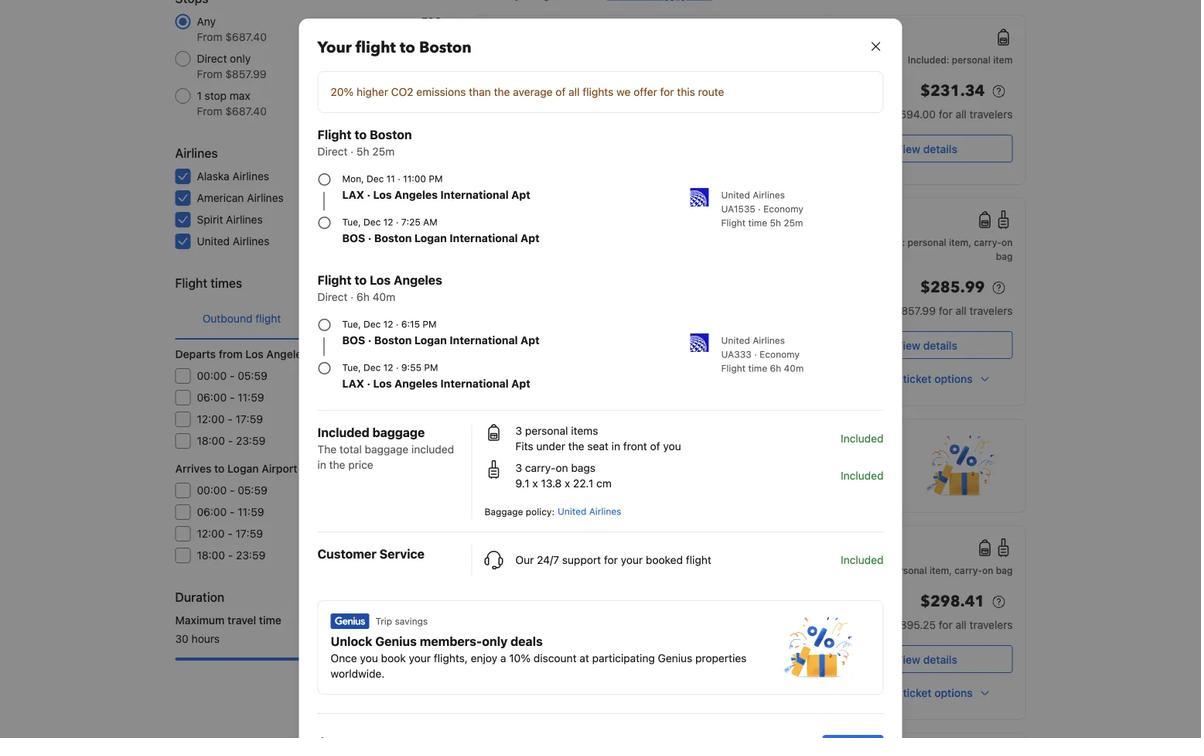 Task type: vqa. For each thing, say whether or not it's contained in the screenshot.


Task type: locate. For each thing, give the bounding box(es) containing it.
05:59
[[238, 369, 268, 382], [238, 484, 268, 497]]

view down '$895.25' at the right of page
[[896, 653, 921, 666]]

apt for tue, dec 12 · 9:55 pm lax · los angeles international apt
[[512, 377, 531, 390]]

1 vertical spatial participating
[[592, 652, 655, 665]]

options
[[935, 373, 973, 385], [935, 687, 973, 700]]

flight
[[356, 37, 396, 58], [256, 312, 281, 325], [380, 312, 406, 325], [686, 554, 712, 566]]

view details button for $231.34
[[841, 135, 1013, 162]]

6h
[[357, 291, 370, 303], [770, 363, 782, 374]]

· up return at the top left of page
[[351, 291, 354, 303]]

3 inside 3 carry-on bags 9.1 x 13.8 x 22.1 cm
[[516, 462, 522, 474]]

0 horizontal spatial trip savings
[[376, 616, 428, 627]]

included: up the $231.34 region
[[908, 54, 950, 65]]

0 horizontal spatial united airlines
[[197, 235, 270, 248]]

outbound flight button
[[175, 299, 308, 339]]

view details button down '$895.25' at the right of page
[[841, 645, 1013, 673]]

view details down $694.00
[[896, 142, 958, 155]]

apt inside tue, dec 12 · 9:55 pm lax · los angeles international apt
[[512, 377, 531, 390]]

2 18:00 from the top
[[197, 549, 225, 562]]

1 vertical spatial 12:00
[[197, 527, 225, 540]]

explore ticket options button
[[841, 365, 1013, 393], [841, 679, 1013, 707]]

2 view from the top
[[896, 339, 921, 352]]

pm for tue, dec 12 · 9:55 pm lax · los angeles international apt
[[424, 362, 438, 373]]

details for $285.99
[[924, 339, 958, 352]]

view for $298.41
[[896, 653, 921, 666]]

lax inside tue, dec 12 · 9:55 pm lax · los angeles international apt
[[342, 377, 364, 390]]

on inside 3 carry-on bags 9.1 x 13.8 x 22.1 cm
[[556, 462, 568, 474]]

all for $231.34
[[956, 108, 967, 121]]

1 vertical spatial discount
[[534, 652, 577, 665]]

savings
[[550, 434, 583, 445], [395, 616, 428, 627]]

23:59 for logan
[[236, 549, 266, 562]]

$857.99 inside direct only from $857.99
[[225, 68, 267, 80]]

11:59 down arrives to logan airport
[[238, 506, 264, 518]]

12 for tue, dec 12 · 7:25 am bos · boston logan international apt
[[384, 217, 393, 227]]

logan inside tue, dec 12 · 6:15 pm bos · boston logan international apt
[[415, 334, 447, 347]]

0 vertical spatial 40m
[[373, 291, 396, 303]]

carry- up $298.41
[[955, 565, 983, 576]]

10%
[[664, 470, 686, 483], [509, 652, 531, 665]]

flight right 'booked'
[[686, 554, 712, 566]]

tue, down mon,
[[342, 217, 361, 227]]

tab list containing outbound flight
[[175, 299, 441, 340]]

angeles down 9:55
[[395, 377, 438, 390]]

1 vertical spatial 11
[[581, 559, 589, 570]]

2 bag from the top
[[996, 565, 1013, 576]]

items
[[571, 424, 598, 437]]

logan down 6:15
[[415, 334, 447, 347]]

12 inside tue, dec 12 · 7:25 am bos · boston logan international apt
[[384, 217, 393, 227]]

30m
[[673, 100, 693, 111]]

0 vertical spatial worldwide.
[[486, 486, 540, 498]]

0 horizontal spatial 11
[[387, 173, 395, 184]]

1 options from the top
[[935, 373, 973, 385]]

20% higher co2 emissions than the average of all flights we offer for this route
[[331, 86, 725, 98]]

international right 256 at top
[[450, 232, 518, 245]]

apt for tue, dec 12 · 6:15 pm bos · boston logan international apt
[[521, 334, 540, 347]]

explore for $285.99
[[862, 373, 901, 385]]

airlines inside united airlines ua333 · economy flight time 6h 40m
[[753, 335, 785, 346]]

1 18:00 from the top
[[197, 434, 225, 447]]

1 18:00 - 23:59 from the top
[[197, 434, 266, 447]]

international down 44
[[441, 188, 509, 201]]

17:59 up arrives to logan airport
[[236, 413, 263, 426]]

2 explore from the top
[[862, 687, 901, 700]]

1 3 from the top
[[516, 424, 522, 437]]

23:59 up travel on the bottom
[[236, 549, 266, 562]]

06:00 down departs
[[197, 391, 227, 404]]

2 00:00 from the top
[[197, 484, 227, 497]]

front
[[624, 440, 648, 453]]

0 vertical spatial 12:00 - 17:59
[[197, 413, 263, 426]]

once inside the your flight to boston dialog
[[331, 652, 357, 665]]

angeles inside mon, dec 11 · 11:00 pm lax · los angeles international apt
[[395, 188, 438, 201]]

arrives
[[175, 462, 212, 475]]

bos down united airlines ua1535 · economy flight time 5h 25m
[[758, 231, 777, 241]]

genius
[[530, 452, 572, 467], [813, 470, 848, 483], [376, 634, 417, 649], [658, 652, 693, 665]]

united down '22.1'
[[558, 506, 587, 517]]

2 05:59 from the top
[[238, 484, 268, 497]]

0 horizontal spatial at
[[580, 652, 590, 665]]

flight down "20%"
[[318, 127, 352, 142]]

0 horizontal spatial 40m
[[373, 291, 396, 303]]

12 for tue, dec 12 · 9:55 pm lax · los angeles international apt
[[384, 362, 393, 373]]

1 vertical spatial ticket
[[903, 687, 932, 700]]

apt
[[512, 188, 531, 201], [521, 232, 540, 245], [521, 334, 540, 347], [512, 377, 531, 390]]

1 vertical spatial 6h
[[770, 363, 782, 374]]

2 explore ticket options button from the top
[[841, 679, 1013, 707]]

· down the return flight
[[368, 334, 372, 347]]

view details button for $285.99
[[841, 331, 1013, 359]]

time down ua1535
[[749, 217, 768, 228]]

hours
[[192, 633, 220, 645]]

united airlines link
[[558, 506, 622, 517]]

7:25 am lax . dec 11
[[535, 540, 589, 570]]

details for $298.41
[[924, 653, 958, 666]]

explore
[[862, 373, 901, 385], [862, 687, 901, 700]]

0 vertical spatial ticket
[[903, 373, 932, 385]]

$231.34
[[921, 80, 985, 102]]

7:25 for 7:25 am lax . dec 11
[[535, 540, 562, 555]]

2 11:59 from the top
[[238, 506, 264, 518]]

departs
[[175, 348, 216, 361]]

pm inside mon, dec 11 · 11:00 pm lax · los angeles international apt
[[429, 173, 443, 184]]

item,
[[949, 237, 972, 248], [930, 565, 953, 576]]

1 ticket from the top
[[903, 373, 932, 385]]

flights, inside the your flight to boston dialog
[[434, 652, 468, 665]]

am for 7:55 am
[[565, 100, 585, 115]]

explore ticket options button for $298.41
[[841, 679, 1013, 707]]

of right front
[[650, 440, 661, 453]]

from down any
[[197, 31, 222, 43]]

-
[[230, 369, 235, 382], [230, 391, 235, 404], [228, 413, 233, 426], [228, 434, 233, 447], [230, 484, 235, 497], [230, 506, 235, 518], [228, 527, 233, 540], [228, 549, 233, 562]]

· left 11:00
[[398, 173, 401, 184]]

personal for included: personal item
[[952, 54, 991, 65]]

3 up 9.1
[[516, 462, 522, 474]]

1 vertical spatial american
[[197, 192, 244, 204]]

12:00 up duration
[[197, 527, 225, 540]]

18:00 - 23:59 for from
[[197, 434, 266, 447]]

deals inside the your flight to boston dialog
[[511, 634, 543, 649]]

included:
[[908, 54, 950, 65], [845, 565, 886, 576]]

2 18:00 - 23:59 from the top
[[197, 549, 266, 562]]

2 horizontal spatial your
[[621, 554, 643, 566]]

1 $687.40 from the top
[[225, 31, 267, 43]]

$857.99 up max at the left of the page
[[225, 68, 267, 80]]

1 06:00 - 11:59 from the top
[[197, 391, 264, 404]]

18:00 for departs
[[197, 434, 225, 447]]

0 horizontal spatial on
[[556, 462, 568, 474]]

0 vertical spatial 10%
[[664, 470, 686, 483]]

424
[[421, 549, 441, 562]]

3 travelers from the top
[[970, 619, 1013, 631]]

from inside direct only from $857.99
[[197, 68, 222, 80]]

x left '22.1'
[[565, 477, 570, 490]]

included
[[412, 443, 454, 456]]

5h inside flight to boston direct · 5h 25m
[[357, 145, 370, 158]]

2 vertical spatial american airlines
[[486, 655, 562, 665]]

2 travelers from the top
[[970, 304, 1013, 317]]

boston
[[419, 37, 472, 58], [370, 127, 412, 142], [374, 232, 412, 245], [374, 334, 412, 347]]

international inside tue, dec 12 · 7:25 am bos · boston logan international apt
[[450, 232, 518, 245]]

06:00 down arrives
[[197, 506, 227, 518]]

flight down ua1535
[[722, 217, 746, 228]]

to inside flight to boston direct · 5h 25m
[[355, 127, 367, 142]]

to for los
[[355, 273, 367, 287]]

40m inside united airlines ua333 · economy flight time 6h 40m
[[784, 363, 804, 374]]

1 tue, from the top
[[342, 217, 361, 227]]

05:59 down arrives to logan airport
[[238, 484, 268, 497]]

2 23:59 from the top
[[236, 549, 266, 562]]

1 vertical spatial savings
[[395, 616, 428, 627]]

our
[[516, 554, 534, 566]]

explore ticket options down $857.99 for all travelers
[[862, 373, 973, 385]]

2 vertical spatial view
[[896, 653, 921, 666]]

25m inside united airlines ua1535 · economy flight time 5h 25m
[[784, 217, 804, 228]]

2 view details button from the top
[[841, 331, 1013, 359]]

explore ticket options
[[862, 373, 973, 385], [862, 687, 973, 700]]

1 vertical spatial 12:00 - 17:59
[[197, 527, 263, 540]]

0 horizontal spatial .
[[555, 556, 558, 566]]

for up 9h
[[661, 86, 674, 98]]

2 00:00 - 05:59 from the top
[[197, 484, 268, 497]]

lax inside 7:25 am lax . dec 11
[[535, 559, 553, 570]]

trip up 3 carry-on bags 9.1 x 13.8 x 22.1 cm
[[530, 434, 547, 445]]

dec inside tue, dec 12 · 9:55 pm lax · los angeles international apt
[[364, 362, 381, 373]]

included
[[318, 425, 370, 440], [841, 432, 884, 445], [841, 469, 884, 482], [841, 554, 884, 566]]

direct inside flight to boston direct · 5h 25m
[[318, 145, 348, 158]]

view details
[[896, 142, 958, 155], [896, 339, 958, 352], [896, 653, 958, 666]]

flight inside button
[[256, 312, 281, 325]]

2 horizontal spatial 25m
[[784, 217, 804, 228]]

flight inside united airlines ua1535 · economy flight time 5h 25m
[[722, 217, 746, 228]]

a
[[655, 470, 661, 483], [501, 652, 506, 665]]

included baggage the total baggage included in the price
[[318, 425, 454, 471]]

los inside mon, dec 11 · 11:00 pm lax · los angeles international apt
[[373, 188, 392, 201]]

explore for $298.41
[[862, 687, 901, 700]]

the down the
[[329, 458, 345, 471]]

2 from from the top
[[197, 68, 222, 80]]

travelers down $298.41
[[970, 619, 1013, 631]]

for
[[661, 86, 674, 98], [939, 108, 953, 121], [939, 304, 953, 317], [604, 554, 618, 566], [939, 619, 953, 631]]

tue, inside tue, dec 12 · 7:25 am bos · boston logan international apt
[[342, 217, 361, 227]]

personal inside 3 personal items fits under the seat in front of you
[[525, 424, 568, 437]]

$687.40 inside 1 stop max from $687.40
[[225, 105, 267, 118]]

2 united airlines image from the top
[[691, 334, 709, 352]]

tue, down return at the top left of page
[[342, 362, 361, 373]]

dec down the 9:59 in the bottom of the page
[[785, 629, 803, 640]]

1 view details button from the top
[[841, 135, 1013, 162]]

international inside tue, dec 12 · 9:55 pm lax · los angeles international apt
[[441, 377, 509, 390]]

travelers down $285.99
[[970, 304, 1013, 317]]

economy inside united airlines ua1535 · economy flight time 5h 25m
[[764, 204, 804, 214]]

am for 7:25 am bos . dec 12
[[795, 212, 815, 227]]

0 vertical spatial once
[[486, 470, 512, 483]]

1 horizontal spatial enjoy
[[626, 470, 652, 483]]

united airlines ua333 · economy flight time 6h 40m
[[722, 335, 804, 374]]

bos inside 7:25 am bos . dec 12
[[758, 231, 777, 241]]

for for $298.41
[[939, 619, 953, 631]]

view details button
[[841, 135, 1013, 162], [841, 331, 1013, 359], [841, 645, 1013, 673]]

personal for 3 personal items fits under the seat in front of you
[[525, 424, 568, 437]]

worldwide. inside the your flight to boston dialog
[[331, 667, 385, 680]]

discount inside the your flight to boston dialog
[[534, 652, 577, 665]]

2 12:00 - 17:59 from the top
[[197, 527, 263, 540]]

options for $298.41
[[935, 687, 973, 700]]

0 horizontal spatial worldwide.
[[331, 667, 385, 680]]

ua333
[[722, 349, 752, 360]]

ticket for $285.99
[[903, 373, 932, 385]]

apt inside tue, dec 12 · 6:15 pm bos · boston logan international apt
[[521, 334, 540, 347]]

angeles
[[395, 188, 438, 201], [394, 273, 443, 287], [266, 348, 308, 361], [395, 377, 438, 390]]

7:25 left 112
[[401, 217, 421, 227]]

explore ticket options button down $857.99 for all travelers
[[841, 365, 1013, 393]]

1 00:00 - 05:59 from the top
[[197, 369, 268, 382]]

1 vertical spatial .
[[555, 556, 558, 566]]

1 explore ticket options button from the top
[[841, 365, 1013, 393]]

00:00 down arrives
[[197, 484, 227, 497]]

bag up $857.99 for all travelers
[[996, 251, 1013, 262]]

view down $857.99 for all travelers
[[896, 339, 921, 352]]

in inside 3 personal items fits under the seat in front of you
[[612, 440, 621, 453]]

2 $687.40 from the top
[[225, 105, 267, 118]]

12 inside 7:25 am bos . dec 12
[[805, 231, 815, 241]]

12:00 up arrives
[[197, 413, 225, 426]]

2 horizontal spatial on
[[1002, 237, 1013, 248]]

2 tue, from the top
[[342, 319, 361, 330]]

3 view from the top
[[896, 653, 921, 666]]

tue, down flight to los angeles direct · 6h 40m on the left of page
[[342, 319, 361, 330]]

17:59
[[236, 413, 263, 426], [236, 527, 263, 540]]

2 horizontal spatial 5h
[[770, 217, 781, 228]]

1 vertical spatial details
[[924, 339, 958, 352]]

flight down ua333
[[722, 363, 746, 374]]

0 horizontal spatial savings
[[395, 616, 428, 627]]

in down the
[[318, 458, 326, 471]]

apt inside mon, dec 11 · 11:00 pm lax · los angeles international apt
[[512, 188, 531, 201]]

support
[[562, 554, 601, 566]]

0 vertical spatial included:
[[908, 54, 950, 65]]

0 vertical spatial unlock genius members-only deals once you book your flights, enjoy a 10% discount at participating genius properties worldwide.
[[486, 452, 902, 498]]

2 details from the top
[[924, 339, 958, 352]]

personal inside economy fare: personal item, carry-on bag
[[908, 237, 947, 248]]

0 vertical spatial trip
[[530, 434, 547, 445]]

9:55
[[401, 362, 422, 373]]

1 vertical spatial 00:00
[[197, 484, 227, 497]]

1 vertical spatial a
[[501, 652, 506, 665]]

time inside maximum travel time 30 hours
[[259, 614, 282, 627]]

1 horizontal spatial your
[[564, 470, 586, 483]]

7:25 for 7:25 am bos . dec 12
[[765, 212, 792, 227]]

departs from los angeles
[[175, 348, 308, 361]]

7:25 right ua1535
[[765, 212, 792, 227]]

2 horizontal spatial only
[[637, 452, 663, 467]]

0 vertical spatial united airlines
[[197, 235, 270, 248]]

1 vertical spatial 3
[[516, 462, 522, 474]]

am inside 7:25 am bos . dec 12
[[795, 212, 815, 227]]

18:00 - 23:59 up arrives to logan airport
[[197, 434, 266, 447]]

explore ticket options button down '$895.25' at the right of page
[[841, 679, 1013, 707]]

12:00 - 17:59 down arrives to logan airport
[[197, 527, 263, 540]]

1 vertical spatial you
[[515, 470, 533, 483]]

time for flight to boston
[[749, 217, 768, 228]]

1 vertical spatial 17:59
[[236, 527, 263, 540]]

1 23:59 from the top
[[236, 434, 266, 447]]

international up 351
[[441, 377, 509, 390]]

flight for flight to boston direct · 5h 25m
[[318, 127, 352, 142]]

pm inside 9:59 pm dec 12
[[796, 611, 815, 626]]

1 vertical spatial logan
[[415, 334, 447, 347]]

economy inside united airlines ua333 · economy flight time 6h 40m
[[760, 349, 800, 360]]

pm right the 9:59 in the bottom of the page
[[796, 611, 815, 626]]

1 horizontal spatial 40m
[[784, 363, 804, 374]]

baggage up price
[[365, 443, 409, 456]]

pm right 6:15
[[423, 319, 437, 330]]

1 vertical spatial enjoy
[[471, 652, 498, 665]]

international for tue, dec 12 · 7:25 am bos · boston logan international apt
[[450, 232, 518, 245]]

baggage up included
[[373, 425, 425, 440]]

2 view details from the top
[[896, 339, 958, 352]]

lax inside mon, dec 11 · 11:00 pm lax · los angeles international apt
[[342, 188, 364, 201]]

policy:
[[526, 506, 555, 517]]

united airlines image
[[691, 188, 709, 207], [691, 334, 709, 352]]

17:59 down arrives to logan airport
[[236, 527, 263, 540]]

1 from from the top
[[197, 31, 222, 43]]

11 right 24/7
[[581, 559, 589, 570]]

personal right fare:
[[908, 237, 947, 248]]

item, inside economy fare: personal item, carry-on bag
[[949, 237, 972, 248]]

6h inside united airlines ua333 · economy flight time 6h 40m
[[770, 363, 782, 374]]

a inside the your flight to boston dialog
[[501, 652, 506, 665]]

· left 9:55
[[396, 362, 399, 373]]

0 vertical spatial 3
[[516, 424, 522, 437]]

0 vertical spatial savings
[[550, 434, 583, 445]]

2 options from the top
[[935, 687, 973, 700]]

time inside united airlines ua333 · economy flight time 6h 40m
[[749, 363, 768, 374]]

0 vertical spatial carry-
[[974, 237, 1002, 248]]

2 explore ticket options from the top
[[862, 687, 973, 700]]

details down $895.25 for all travelers
[[924, 653, 958, 666]]

06:00 - 11:59 down arrives to logan airport
[[197, 506, 264, 518]]

2 vertical spatial on
[[983, 565, 994, 576]]

angeles inside flight to los angeles direct · 6h 40m
[[394, 273, 443, 287]]

1 bag from the top
[[996, 251, 1013, 262]]

item, up $298.41
[[930, 565, 953, 576]]

0 vertical spatial options
[[935, 373, 973, 385]]

23:59 up arrives to logan airport
[[236, 434, 266, 447]]

logan
[[415, 232, 447, 245], [415, 334, 447, 347], [228, 462, 259, 475]]

am inside tue, dec 12 · 7:25 am bos · boston logan international apt
[[423, 217, 438, 227]]

boston inside tue, dec 12 · 7:25 am bos · boston logan international apt
[[374, 232, 412, 245]]

0 horizontal spatial 10%
[[509, 652, 531, 665]]

the down items
[[569, 440, 585, 453]]

logan for tue, dec 12 · 6:15 pm bos · boston logan international apt
[[415, 334, 447, 347]]

view for $231.34
[[896, 142, 921, 155]]

2 06:00 from the top
[[197, 506, 227, 518]]

2 06:00 - 11:59 from the top
[[197, 506, 264, 518]]

1 vertical spatial 06:00 - 11:59
[[197, 506, 264, 518]]

1 horizontal spatial 7:25
[[535, 540, 562, 555]]

1 vertical spatial unlock genius members-only deals once you book your flights, enjoy a 10% discount at participating genius properties worldwide.
[[331, 634, 747, 680]]

18:00 up duration
[[197, 549, 225, 562]]

3 view details from the top
[[896, 653, 958, 666]]

international
[[441, 188, 509, 201], [450, 232, 518, 245], [450, 334, 518, 347], [441, 377, 509, 390]]

ua1535
[[722, 204, 756, 214]]

from down stop
[[197, 105, 222, 118]]

1 vertical spatial baggage
[[365, 443, 409, 456]]

779
[[422, 89, 441, 102]]

los left the 516
[[373, 188, 392, 201]]

1 details from the top
[[924, 142, 958, 155]]

0 vertical spatial view details
[[896, 142, 958, 155]]

0 vertical spatial deals
[[666, 452, 698, 467]]

airlines
[[529, 74, 562, 84], [175, 146, 218, 161], [233, 170, 269, 183], [753, 190, 785, 200], [247, 192, 284, 204], [226, 213, 263, 226], [233, 235, 270, 248], [517, 327, 549, 337], [753, 335, 785, 346], [589, 506, 622, 517], [529, 655, 562, 665]]

on inside economy fare: personal item, carry-on bag
[[1002, 237, 1013, 248]]

flight inside button
[[380, 312, 406, 325]]

1 vertical spatial unlock
[[331, 634, 373, 649]]

1 12:00 from the top
[[197, 413, 225, 426]]

return flight button
[[308, 299, 441, 339]]

only
[[230, 52, 251, 65], [637, 452, 663, 467], [482, 634, 508, 649]]

boston down 786
[[419, 37, 472, 58]]

united up ua1535
[[722, 190, 750, 200]]

1 horizontal spatial deals
[[666, 452, 698, 467]]

united airlines image left ua1535
[[691, 188, 709, 207]]

in right seat
[[612, 440, 621, 453]]

7:25 inside 7:25 am lax . dec 11
[[535, 540, 562, 555]]

dec down united airlines ua1535 · economy flight time 5h 25m
[[785, 231, 803, 241]]

23:59 for los
[[236, 434, 266, 447]]

1 vertical spatial 18:00 - 23:59
[[197, 549, 266, 562]]

5h
[[357, 145, 370, 158], [657, 212, 669, 223], [770, 217, 781, 228]]

ticket down $857.99 for all travelers
[[903, 373, 932, 385]]

2 17:59 from the top
[[236, 527, 263, 540]]

11
[[387, 173, 395, 184], [581, 559, 589, 570]]

1 horizontal spatial a
[[655, 470, 661, 483]]

the for than
[[494, 86, 510, 98]]

23:59
[[236, 434, 266, 447], [236, 549, 266, 562]]

1 united airlines image from the top
[[691, 188, 709, 207]]

0 vertical spatial book
[[536, 470, 561, 483]]

the inside 3 personal items fits under the seat in front of you
[[569, 440, 585, 453]]

item, up $285.99
[[949, 237, 972, 248]]

1 vertical spatial 23:59
[[236, 549, 266, 562]]

service
[[380, 547, 425, 561]]

of up "7:55 am"
[[556, 86, 566, 98]]

personal
[[952, 54, 991, 65], [908, 237, 947, 248], [525, 424, 568, 437], [889, 565, 927, 576]]

flight times
[[175, 276, 242, 291]]

of inside 3 personal items fits under the seat in front of you
[[650, 440, 661, 453]]

1 x from the left
[[533, 477, 538, 490]]

am right ua1535
[[795, 212, 815, 227]]

am inside 7:25 am lax . dec 11
[[565, 540, 585, 555]]

0 vertical spatial travelers
[[970, 108, 1013, 121]]

flight for flight times
[[175, 276, 207, 291]]

los up the return flight
[[370, 273, 391, 287]]

3 details from the top
[[924, 653, 958, 666]]

0 vertical spatial a
[[655, 470, 661, 483]]

· up mon,
[[351, 145, 354, 158]]

flight inside united airlines ua333 · economy flight time 6h 40m
[[722, 363, 746, 374]]

12 inside tue, dec 12 · 9:55 pm lax · los angeles international apt
[[384, 362, 393, 373]]

2 3 from the top
[[516, 462, 522, 474]]

1 explore ticket options from the top
[[862, 373, 973, 385]]

1 vertical spatial united airlines image
[[691, 334, 709, 352]]

tab list
[[175, 299, 441, 340]]

participating
[[747, 470, 810, 483], [592, 652, 655, 665]]

international inside mon, dec 11 · 11:00 pm lax · los angeles international apt
[[441, 188, 509, 201]]

flight right your
[[356, 37, 396, 58]]

dec right 24/7
[[561, 559, 578, 570]]

2 vertical spatial view details button
[[841, 645, 1013, 673]]

flight inside flight to boston direct · 5h 25m
[[318, 127, 352, 142]]

mon,
[[342, 173, 364, 184]]

american airlines
[[486, 74, 562, 84], [197, 192, 284, 204], [486, 655, 562, 665]]

you
[[663, 440, 681, 453], [515, 470, 533, 483], [360, 652, 378, 665]]

all down $231.34
[[956, 108, 967, 121]]

3 tue, from the top
[[342, 362, 361, 373]]

0 horizontal spatial members-
[[420, 634, 482, 649]]

time right travel on the bottom
[[259, 614, 282, 627]]

ticket
[[903, 373, 932, 385], [903, 687, 932, 700]]

0 horizontal spatial $857.99
[[225, 68, 267, 80]]

flight for outbound
[[256, 312, 281, 325]]

economy for flight to boston
[[764, 204, 804, 214]]

3 from from the top
[[197, 105, 222, 118]]

higher
[[357, 86, 388, 98]]

view for $285.99
[[896, 339, 921, 352]]

united airlines image for flight to boston
[[691, 188, 709, 207]]

flight left times
[[175, 276, 207, 291]]

arrives to logan airport
[[175, 462, 298, 475]]

book
[[536, 470, 561, 483], [381, 652, 406, 665]]

00:00
[[197, 369, 227, 382], [197, 484, 227, 497]]

18:00 for arrives
[[197, 549, 225, 562]]

· inside flight to boston direct · 5h 25m
[[351, 145, 354, 158]]

0 horizontal spatial once
[[331, 652, 357, 665]]

direct
[[197, 52, 227, 65], [318, 145, 348, 158], [318, 291, 348, 303], [661, 561, 688, 572]]

explore ticket options for $298.41
[[862, 687, 973, 700]]

. for 7:25 am lax . dec 11
[[555, 556, 558, 566]]

explore ticket options down '$895.25' at the right of page
[[862, 687, 973, 700]]

256
[[422, 235, 441, 248]]

2 12:00 from the top
[[197, 527, 225, 540]]

112
[[425, 213, 441, 226]]

2 ticket from the top
[[903, 687, 932, 700]]

properties inside the your flight to boston dialog
[[696, 652, 747, 665]]

from
[[219, 348, 243, 361]]

item
[[994, 54, 1013, 65]]

1 view details from the top
[[896, 142, 958, 155]]

dec left 9:55
[[364, 362, 381, 373]]

1 travelers from the top
[[970, 108, 1013, 121]]

details down "$694.00 for all travelers"
[[924, 142, 958, 155]]

1 horizontal spatial included:
[[908, 54, 950, 65]]

3 view details button from the top
[[841, 645, 1013, 673]]

0 vertical spatial properties
[[850, 470, 902, 483]]

0 vertical spatial item,
[[949, 237, 972, 248]]

0 vertical spatial 00:00 - 05:59
[[197, 369, 268, 382]]

0 vertical spatial 11
[[387, 173, 395, 184]]

0 vertical spatial flights,
[[589, 470, 623, 483]]

logan left airport
[[228, 462, 259, 475]]

1 12:00 - 17:59 from the top
[[197, 413, 263, 426]]

baggage
[[373, 425, 425, 440], [365, 443, 409, 456]]

once
[[486, 470, 512, 483], [331, 652, 357, 665]]

1 vertical spatial bag
[[996, 565, 1013, 576]]

am
[[565, 100, 585, 115], [795, 212, 815, 227], [423, 217, 438, 227], [565, 540, 585, 555]]

1 horizontal spatial you
[[515, 470, 533, 483]]

0 vertical spatial explore
[[862, 373, 901, 385]]

fits
[[516, 440, 534, 453]]

the right than
[[494, 86, 510, 98]]

25m
[[372, 145, 395, 158], [671, 212, 691, 223], [784, 217, 804, 228]]

view details button for $298.41
[[841, 645, 1013, 673]]

economy
[[764, 204, 804, 214], [842, 237, 883, 248], [760, 349, 800, 360]]

. inside 7:25 am bos . dec 12
[[780, 227, 783, 238]]

0 vertical spatial only
[[230, 52, 251, 65]]

savings left seat
[[550, 434, 583, 445]]

angeles down 256 at top
[[394, 273, 443, 287]]

0 horizontal spatial included:
[[845, 565, 886, 576]]

flight for your
[[356, 37, 396, 58]]

1 explore from the top
[[862, 373, 901, 385]]

1 vertical spatial time
[[749, 363, 768, 374]]

flights,
[[589, 470, 623, 483], [434, 652, 468, 665]]

carry-
[[974, 237, 1002, 248], [525, 462, 556, 474], [955, 565, 983, 576]]

international for tue, dec 12 · 6:15 pm bos · boston logan international apt
[[450, 334, 518, 347]]

13.8
[[541, 477, 562, 490]]

1 vertical spatial the
[[569, 440, 585, 453]]

3 up "fits"
[[516, 424, 522, 437]]

tue, dec 12 · 7:25 am bos · boston logan international apt
[[342, 217, 540, 245]]

genius image
[[486, 432, 524, 447], [486, 432, 524, 447], [927, 435, 995, 497], [331, 614, 369, 629], [331, 614, 369, 629], [784, 617, 852, 679]]

1 vertical spatial carry-
[[525, 462, 556, 474]]

0 vertical spatial in
[[612, 440, 621, 453]]

· down return flight button
[[367, 377, 371, 390]]

· up flight to los angeles direct · 6h 40m on the left of page
[[368, 232, 372, 245]]

1 vertical spatial once
[[331, 652, 357, 665]]

all down $298.41
[[956, 619, 967, 631]]

options for $285.99
[[935, 373, 973, 385]]

0 horizontal spatial participating
[[592, 652, 655, 665]]

united airlines image for flight to los angeles
[[691, 334, 709, 352]]

1 view from the top
[[896, 142, 921, 155]]

dec inside tue, dec 12 · 7:25 am bos · boston logan international apt
[[364, 217, 381, 227]]



Task type: describe. For each thing, give the bounding box(es) containing it.
dec inside 7:25 am bos . dec 12
[[785, 231, 803, 241]]

only inside direct only from $857.99
[[230, 52, 251, 65]]

emissions
[[417, 86, 466, 98]]

30
[[175, 633, 189, 645]]

angeles right from in the top left of the page
[[266, 348, 308, 361]]

fare:
[[885, 237, 906, 248]]

the inside the included baggage the total baggage included in the price
[[329, 458, 345, 471]]

6h inside flight to los angeles direct · 6h 40m
[[357, 291, 370, 303]]

9.1
[[516, 477, 530, 490]]

24/7
[[537, 554, 559, 566]]

unlock inside the your flight to boston dialog
[[331, 634, 373, 649]]

from inside 1 stop max from $687.40
[[197, 105, 222, 118]]

seat
[[588, 440, 609, 453]]

1 horizontal spatial united airlines
[[486, 327, 549, 337]]

spirit
[[197, 213, 223, 226]]

flights
[[583, 86, 614, 98]]

united down spirit
[[197, 235, 230, 248]]

3 for 3 carry-on bags 9.1 x 13.8 x 22.1 cm
[[516, 462, 522, 474]]

0 vertical spatial trip savings
[[530, 434, 583, 445]]

return
[[344, 312, 377, 325]]

1 horizontal spatial trip
[[530, 434, 547, 445]]

0 horizontal spatial your
[[409, 652, 431, 665]]

united airlines ua1535 · economy flight time 5h 25m
[[722, 190, 804, 228]]

786
[[422, 15, 441, 28]]

2 vertical spatial you
[[360, 652, 378, 665]]

travelers for $285.99
[[970, 304, 1013, 317]]

airlines inside the baggage policy: united airlines
[[589, 506, 622, 517]]

only inside the your flight to boston dialog
[[482, 634, 508, 649]]

mon, dec 11 · 11:00 pm lax · los angeles international apt
[[342, 173, 531, 201]]

12 inside 9:59 pm dec 12
[[805, 629, 815, 640]]

bos inside tue, dec 12 · 6:15 pm bos · boston logan international apt
[[342, 334, 365, 347]]

flight for return
[[380, 312, 406, 325]]

pm for tue, dec 12 · 6:15 pm bos · boston logan international apt
[[423, 319, 437, 330]]

3 carry-on bags 9.1 x 13.8 x 22.1 cm
[[516, 462, 612, 490]]

1 vertical spatial your
[[621, 554, 643, 566]]

customer service
[[318, 547, 425, 561]]

from inside any from $687.40
[[197, 31, 222, 43]]

at inside the your flight to boston dialog
[[580, 652, 590, 665]]

time for flight to los angeles
[[749, 363, 768, 374]]

dec inside tue, dec 12 · 6:15 pm bos · boston logan international apt
[[364, 319, 381, 330]]

alaska airlines
[[197, 170, 269, 183]]

· inside united airlines ua1535 · economy flight time 5h 25m
[[758, 204, 761, 214]]

· left 6:15
[[396, 319, 399, 330]]

$895.25
[[894, 619, 936, 631]]

direct inside flight to los angeles direct · 6h 40m
[[318, 291, 348, 303]]

7:25 inside tue, dec 12 · 7:25 am bos · boston logan international apt
[[401, 217, 421, 227]]

average
[[513, 86, 553, 98]]

included inside the included baggage the total baggage included in the price
[[318, 425, 370, 440]]

tue, dec 12 · 9:55 pm lax · los angeles international apt
[[342, 362, 531, 390]]

20%
[[331, 86, 354, 98]]

pm for mon, dec 11 · 11:00 pm lax · los angeles international apt
[[429, 173, 443, 184]]

maximum travel time 30 hours
[[175, 614, 282, 645]]

1 horizontal spatial properties
[[850, 470, 902, 483]]

bag inside economy fare: personal item, carry-on bag
[[996, 251, 1013, 262]]

economy for flight to los angeles
[[760, 349, 800, 360]]

airport
[[262, 462, 298, 475]]

351
[[423, 391, 441, 404]]

12 for tue, dec 12 · 6:15 pm bos · boston logan international apt
[[384, 319, 393, 330]]

2 vertical spatial american
[[486, 655, 527, 665]]

7:55 am
[[535, 100, 585, 115]]

bags
[[571, 462, 596, 474]]

duration
[[175, 590, 225, 605]]

details for $231.34
[[924, 142, 958, 155]]

customer
[[318, 547, 377, 561]]

130
[[423, 527, 441, 540]]

1 vertical spatial item,
[[930, 565, 953, 576]]

44
[[428, 170, 441, 183]]

$694.00 for all travelers
[[893, 108, 1013, 121]]

5h inside united airlines ua1535 · economy flight time 5h 25m
[[770, 217, 781, 228]]

direct only from $857.99
[[197, 52, 267, 80]]

1 17:59 from the top
[[236, 413, 263, 426]]

cm
[[597, 477, 612, 490]]

unlock genius members-only deals once you book your flights, enjoy a 10% discount at participating genius properties worldwide. inside the your flight to boston dialog
[[331, 634, 747, 680]]

40m inside flight to los angeles direct · 6h 40m
[[373, 291, 396, 303]]

$231.34 region
[[841, 79, 1013, 107]]

· left 112
[[396, 217, 399, 227]]

route
[[698, 86, 725, 98]]

25m inside flight to boston direct · 5h 25m
[[372, 145, 395, 158]]

0 vertical spatial your
[[564, 470, 586, 483]]

boston inside tue, dec 12 · 6:15 pm bos · boston logan international apt
[[374, 334, 412, 347]]

to for logan
[[214, 462, 225, 475]]

3 personal items fits under the seat in front of you
[[516, 424, 681, 453]]

dec inside 9:59 pm dec 12
[[785, 629, 803, 640]]

22.1
[[573, 477, 594, 490]]

view details for $298.41
[[896, 653, 958, 666]]

2:25
[[766, 100, 793, 115]]

am for 7:25 am lax . dec 11
[[565, 540, 585, 555]]

flight to boston direct · 5h 25m
[[318, 127, 412, 158]]

the for under
[[569, 440, 585, 453]]

2 x from the left
[[565, 477, 570, 490]]

11 inside 7:25 am lax . dec 11
[[581, 559, 589, 570]]

baggage
[[485, 506, 523, 517]]

airlines inside united airlines ua1535 · economy flight time 5h 25m
[[753, 190, 785, 200]]

participating inside the your flight to boston dialog
[[592, 652, 655, 665]]

personal for included: personal item, carry-on bag
[[889, 565, 927, 576]]

spirit airlines
[[197, 213, 263, 226]]

enjoy inside the your flight to boston dialog
[[471, 652, 498, 665]]

direct inside direct only from $857.99
[[197, 52, 227, 65]]

1 horizontal spatial on
[[983, 565, 994, 576]]

$298.41 region
[[841, 590, 1013, 617]]

5h 25m
[[657, 212, 691, 223]]

los right from in the top left of the page
[[246, 348, 264, 361]]

to for boston
[[355, 127, 367, 142]]

11:00
[[403, 173, 426, 184]]

0 vertical spatial baggage
[[373, 425, 425, 440]]

los inside tue, dec 12 · 9:55 pm lax · los angeles international apt
[[373, 377, 392, 390]]

united inside united airlines ua1535 · economy flight time 5h 25m
[[722, 190, 750, 200]]

1 00:00 from the top
[[197, 369, 227, 382]]

0 vertical spatial unlock
[[486, 452, 527, 467]]

7:55
[[535, 100, 562, 115]]

the
[[318, 443, 337, 456]]

11 inside mon, dec 11 · 11:00 pm lax · los angeles international apt
[[387, 173, 395, 184]]

pm right 2:25
[[796, 100, 815, 115]]

savings inside the your flight to boston dialog
[[395, 616, 428, 627]]

tue, for direct
[[342, 217, 361, 227]]

6:15
[[401, 319, 420, 330]]

flight for flight to los angeles direct · 6h 40m
[[318, 273, 352, 287]]

1 vertical spatial american airlines
[[197, 192, 284, 204]]

economy inside economy fare: personal item, carry-on bag
[[842, 237, 883, 248]]

0 vertical spatial discount
[[689, 470, 732, 483]]

you inside 3 personal items fits under the seat in front of you
[[663, 440, 681, 453]]

135
[[423, 434, 441, 447]]

included: personal item
[[908, 54, 1013, 65]]

all inside the your flight to boston dialog
[[569, 86, 580, 98]]

1 horizontal spatial flights,
[[589, 470, 623, 483]]

united inside the baggage policy: united airlines
[[558, 506, 587, 517]]

0 vertical spatial members-
[[575, 452, 637, 467]]

maximum
[[175, 614, 225, 627]]

bos inside tue, dec 12 · 7:25 am bos · boston logan international apt
[[342, 232, 365, 245]]

1 horizontal spatial 25m
[[671, 212, 691, 223]]

boston inside flight to boston direct · 5h 25m
[[370, 127, 412, 142]]

dec inside mon, dec 11 · 11:00 pm lax · los angeles international apt
[[367, 173, 384, 184]]

1 06:00 from the top
[[197, 391, 227, 404]]

for for $285.99
[[939, 304, 953, 317]]

view details for $231.34
[[896, 142, 958, 155]]

flight to los angeles direct · 6h 40m
[[318, 273, 443, 303]]

travel
[[228, 614, 256, 627]]

carry- inside economy fare: personal item, carry-on bag
[[974, 237, 1002, 248]]

1 horizontal spatial 5h
[[657, 212, 669, 223]]

members- inside the your flight to boston dialog
[[420, 634, 482, 649]]

explore ticket options button for $285.99
[[841, 365, 1013, 393]]

$895.25 for all travelers
[[894, 619, 1013, 631]]

dec inside 7:25 am lax . dec 11
[[561, 559, 578, 570]]

alaska
[[197, 170, 230, 183]]

3 for 3 personal items fits under the seat in front of you
[[516, 424, 522, 437]]

united up tue, dec 12 · 9:55 pm lax · los angeles international apt
[[486, 327, 514, 337]]

2 vertical spatial logan
[[228, 462, 259, 475]]

our 24/7 support for your booked flight
[[516, 554, 712, 566]]

10% inside the your flight to boston dialog
[[509, 652, 531, 665]]

included: for $231.34
[[908, 54, 950, 65]]

included: for $298.41
[[845, 565, 886, 576]]

0 horizontal spatial of
[[556, 86, 566, 98]]

your flight to boston
[[318, 37, 472, 58]]

to left "6"
[[400, 37, 415, 58]]

· down flight to boston direct · 5h 25m
[[367, 188, 371, 201]]

we
[[617, 86, 631, 98]]

$687.40 inside any from $687.40
[[225, 31, 267, 43]]

all for $285.99
[[956, 304, 967, 317]]

travelers for $231.34
[[970, 108, 1013, 121]]

international for tue, dec 12 · 9:55 pm lax · los angeles international apt
[[441, 377, 509, 390]]

· inside flight to los angeles direct · 6h 40m
[[351, 291, 354, 303]]

all for $298.41
[[956, 619, 967, 631]]

2 vertical spatial carry-
[[955, 565, 983, 576]]

co2
[[391, 86, 414, 98]]

your flight to boston dialog
[[280, 0, 921, 738]]

view details for $285.99
[[896, 339, 958, 352]]

ticket for $298.41
[[903, 687, 932, 700]]

. for 7:25 am bos . dec 12
[[780, 227, 783, 238]]

included: personal item, carry-on bag
[[845, 565, 1013, 576]]

stop
[[205, 89, 227, 102]]

0 vertical spatial american
[[486, 74, 527, 84]]

los inside flight to los angeles direct · 6h 40m
[[370, 273, 391, 287]]

1 05:59 from the top
[[238, 369, 268, 382]]

carry- inside 3 carry-on bags 9.1 x 13.8 x 22.1 cm
[[525, 462, 556, 474]]

9h 30m
[[659, 100, 693, 111]]

$694.00
[[893, 108, 936, 121]]

logan for tue, dec 12 · 7:25 am bos · boston logan international apt
[[415, 232, 447, 245]]

for right support
[[604, 554, 618, 566]]

· inside united airlines ua333 · economy flight time 6h 40m
[[755, 349, 757, 360]]

booked
[[646, 554, 683, 566]]

any
[[197, 15, 216, 28]]

for for $231.34
[[939, 108, 953, 121]]

explore ticket options for $285.99
[[862, 373, 973, 385]]

tue, dec 12 · 6:15 pm bos · boston logan international apt
[[342, 319, 540, 347]]

1 horizontal spatial participating
[[747, 470, 810, 483]]

trip savings inside the your flight to boston dialog
[[376, 616, 428, 627]]

trip inside the your flight to boston dialog
[[376, 616, 392, 627]]

0 vertical spatial enjoy
[[626, 470, 652, 483]]

outbound flight
[[203, 312, 281, 325]]

bos down 24/7
[[535, 629, 554, 640]]

1 vertical spatial $857.99
[[895, 304, 936, 317]]

tue, inside tue, dec 12 · 6:15 pm bos · boston logan international apt
[[342, 319, 361, 330]]

1 11:59 from the top
[[238, 391, 264, 404]]

economy fare: personal item, carry-on bag
[[842, 237, 1013, 262]]

book inside the your flight to boston dialog
[[381, 652, 406, 665]]

apt for tue, dec 12 · 7:25 am bos · boston logan international apt
[[521, 232, 540, 245]]

1 horizontal spatial savings
[[550, 434, 583, 445]]

0 vertical spatial american airlines
[[486, 74, 562, 84]]

apt for mon, dec 11 · 11:00 pm lax · los angeles international apt
[[512, 188, 531, 201]]

$298.41
[[921, 591, 985, 612]]

$285.99 region
[[841, 275, 1013, 303]]

outbound
[[203, 312, 253, 325]]

total
[[340, 443, 362, 456]]

max
[[230, 89, 250, 102]]

times
[[211, 276, 242, 291]]

united inside united airlines ua333 · economy flight time 6h 40m
[[722, 335, 750, 346]]

angeles inside tue, dec 12 · 9:55 pm lax · los angeles international apt
[[395, 377, 438, 390]]

price
[[348, 458, 373, 471]]

1 horizontal spatial book
[[536, 470, 561, 483]]

0 vertical spatial at
[[735, 470, 744, 483]]

2:25 pm
[[766, 100, 815, 115]]

1 stop max from $687.40
[[197, 89, 267, 118]]

9:59 pm dec 12
[[765, 611, 815, 640]]

516
[[423, 192, 441, 204]]

international for mon, dec 11 · 11:00 pm lax · los angeles international apt
[[441, 188, 509, 201]]

in inside the included baggage the total baggage included in the price
[[318, 458, 326, 471]]

$857.99 for all travelers
[[895, 304, 1013, 317]]

baggage policy: united airlines
[[485, 506, 622, 517]]

this
[[677, 86, 696, 98]]

18:00 - 23:59 for to
[[197, 549, 266, 562]]

9:59
[[765, 611, 793, 626]]

tue, for angeles
[[342, 362, 361, 373]]

travelers for $298.41
[[970, 619, 1013, 631]]

any from $687.40
[[197, 15, 267, 43]]



